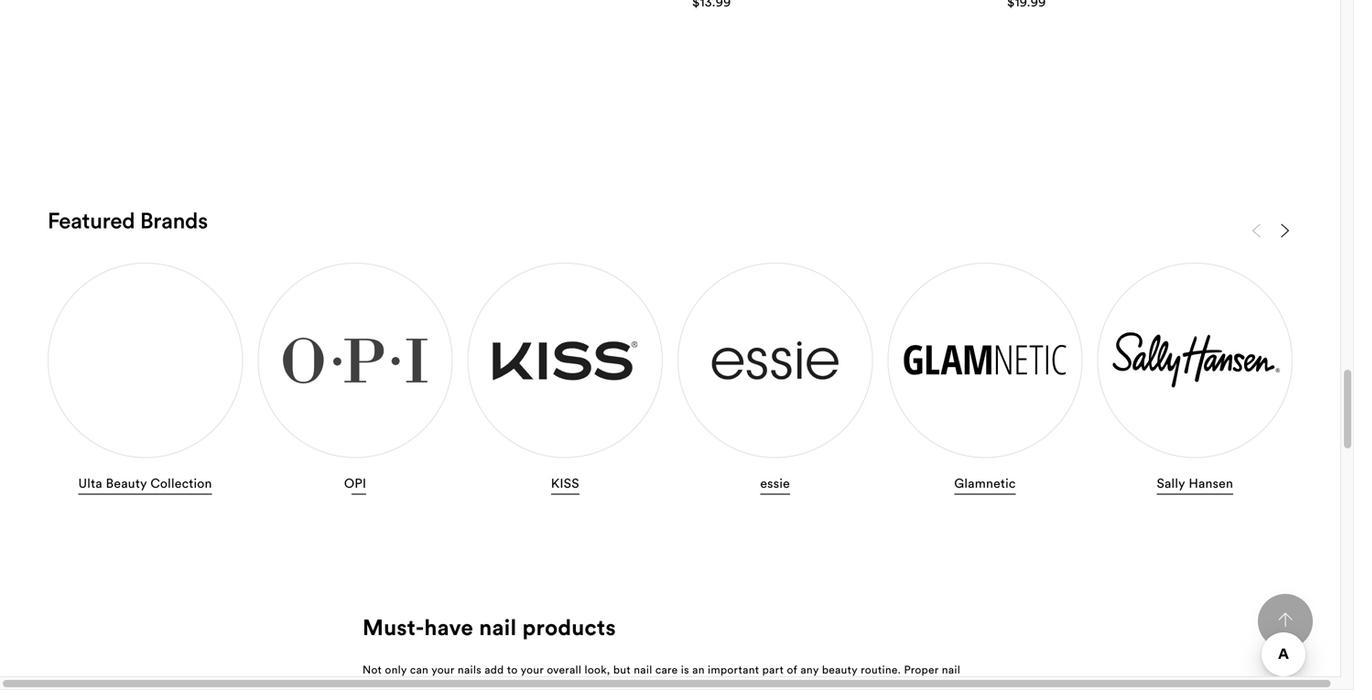 Task type: locate. For each thing, give the bounding box(es) containing it.
your
[[432, 663, 455, 677], [521, 663, 544, 677], [447, 678, 470, 691]]

glamnetic
[[955, 475, 1016, 492]]

ulta inside not only can your nails add to your overall look, but nail care is an important part of any beauty routine. proper nail care helps keep your nails in top condition, preventing breakage, splitting and discoloration. at ulta beauty, we offer
[[859, 678, 880, 691]]

beauty,
[[883, 678, 921, 691]]

0 vertical spatial ulta
[[78, 475, 102, 492]]

next slide image
[[1279, 223, 1293, 238]]

nail
[[479, 614, 517, 642], [634, 663, 653, 677], [942, 663, 961, 677]]

nail up add
[[479, 614, 517, 642]]

routine.
[[861, 663, 902, 677]]

nails
[[458, 663, 482, 677], [473, 678, 497, 691]]

kiss
[[551, 475, 580, 492]]

0 vertical spatial nails
[[458, 663, 482, 677]]

nail right but
[[634, 663, 653, 677]]

offer
[[942, 678, 967, 691]]

ulta left beauty
[[78, 475, 102, 492]]

care
[[656, 663, 678, 677], [363, 678, 385, 691]]

your right keep
[[447, 678, 470, 691]]

beauty
[[106, 475, 147, 492]]

top
[[513, 678, 530, 691]]

nails down add
[[473, 678, 497, 691]]

important
[[708, 663, 760, 677]]

is
[[681, 663, 690, 677]]

care down not
[[363, 678, 385, 691]]

opi
[[344, 475, 367, 492]]

ulta down routine.
[[859, 678, 880, 691]]

in
[[500, 678, 510, 691]]

hansen
[[1189, 475, 1234, 492]]

sally hansen link
[[1098, 263, 1293, 498]]

0 horizontal spatial nail
[[479, 614, 517, 642]]

featured
[[48, 207, 135, 235]]

care up breakage,
[[656, 663, 678, 677]]

previous slide image
[[1249, 223, 1264, 238]]

proper
[[905, 663, 939, 677]]

ulta beauty collection
[[78, 475, 212, 492]]

preventing
[[589, 678, 645, 691]]

0 horizontal spatial ulta
[[78, 475, 102, 492]]

not only can your nails add to your overall look, but nail care is an important part of any beauty routine. proper nail care helps keep your nails in top condition, preventing breakage, splitting and discoloration. at ulta beauty, we offer 
[[363, 663, 976, 691]]

condition,
[[533, 678, 586, 691]]

ulta beauty collection link
[[48, 263, 243, 498]]

0 vertical spatial care
[[656, 663, 678, 677]]

1 horizontal spatial ulta
[[859, 678, 880, 691]]

and
[[748, 678, 767, 691]]

nails left add
[[458, 663, 482, 677]]

1 vertical spatial care
[[363, 678, 385, 691]]

part
[[763, 663, 784, 677]]

breakage,
[[648, 678, 699, 691]]

at
[[844, 678, 856, 691]]

we
[[924, 678, 939, 691]]

must-have nail products
[[363, 614, 616, 642]]

have
[[424, 614, 474, 642]]

only
[[385, 663, 407, 677]]

nail up offer
[[942, 663, 961, 677]]

1 vertical spatial ulta
[[859, 678, 880, 691]]

ulta
[[78, 475, 102, 492], [859, 678, 880, 691]]

products
[[523, 614, 616, 642]]

your up keep
[[432, 663, 455, 677]]



Task type: vqa. For each thing, say whether or not it's contained in the screenshot.
the nail
yes



Task type: describe. For each thing, give the bounding box(es) containing it.
1 horizontal spatial nail
[[634, 663, 653, 677]]

collection
[[151, 475, 212, 492]]

add
[[485, 663, 504, 677]]

not
[[363, 663, 382, 677]]

kiss link
[[468, 263, 663, 498]]

beauty
[[822, 663, 858, 677]]

overall
[[547, 663, 582, 677]]

essie link
[[678, 263, 873, 498]]

0 horizontal spatial care
[[363, 678, 385, 691]]

opi link
[[258, 263, 453, 498]]

brands
[[140, 207, 208, 235]]

back to top image
[[1279, 613, 1293, 628]]

an
[[693, 663, 705, 677]]

1 horizontal spatial care
[[656, 663, 678, 677]]

discoloration.
[[770, 678, 841, 691]]

to
[[507, 663, 518, 677]]

2 horizontal spatial nail
[[942, 663, 961, 677]]

glamnetic link
[[888, 263, 1083, 498]]

ulta inside bonus offers carousal region
[[78, 475, 102, 492]]

but
[[614, 663, 631, 677]]

keep
[[419, 678, 444, 691]]

bonus offers carousal region
[[48, 217, 1308, 498]]

1 vertical spatial nails
[[473, 678, 497, 691]]

must-
[[363, 614, 424, 642]]

any
[[801, 663, 819, 677]]

your up top
[[521, 663, 544, 677]]

of
[[787, 663, 798, 677]]

sally hansen
[[1157, 475, 1234, 492]]

essie
[[761, 475, 791, 492]]

featured brands
[[48, 207, 208, 235]]

sally
[[1157, 475, 1186, 492]]

look,
[[585, 663, 611, 677]]

helps
[[388, 678, 416, 691]]

splitting
[[702, 678, 745, 691]]

can
[[410, 663, 429, 677]]



